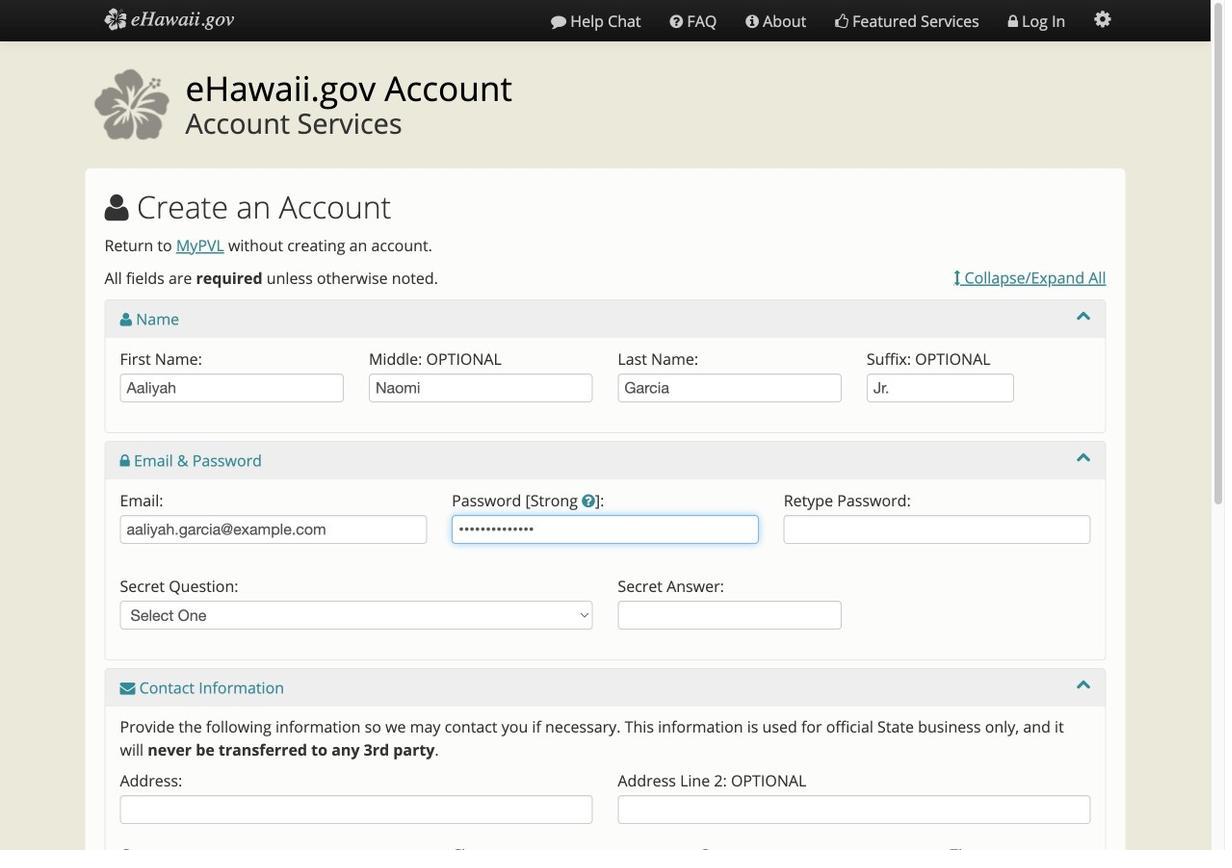 Task type: describe. For each thing, give the bounding box(es) containing it.
chevron up image for lock icon to the left
[[1077, 450, 1091, 465]]

cog image
[[1095, 10, 1111, 29]]

resize vertical image
[[954, 271, 961, 286]]

question sign image
[[582, 494, 595, 509]]

chevron up image for "user" icon
[[1077, 308, 1091, 324]]

frequently ask questions image
[[670, 14, 683, 29]]



Task type: locate. For each thing, give the bounding box(es) containing it.
chevron up image
[[1077, 308, 1091, 324], [1077, 450, 1091, 465], [1077, 677, 1091, 693]]

1 vertical spatial lock image
[[120, 454, 130, 469]]

0 horizontal spatial lock image
[[120, 454, 130, 469]]

info sign image
[[746, 14, 759, 29]]

banner
[[85, 62, 1126, 153]]

lock image
[[1008, 14, 1018, 29], [120, 454, 130, 469]]

main content
[[85, 169, 1126, 851]]

None text field
[[369, 374, 593, 403], [867, 374, 1014, 403], [120, 515, 427, 544], [618, 601, 842, 630], [120, 796, 593, 825], [618, 796, 1091, 825], [369, 374, 593, 403], [867, 374, 1014, 403], [120, 515, 427, 544], [618, 601, 842, 630], [120, 796, 593, 825], [618, 796, 1091, 825]]

chevron up image for envelope alt image
[[1077, 677, 1091, 693]]

user image
[[120, 312, 132, 328]]

None text field
[[120, 374, 344, 403], [618, 374, 842, 403], [120, 374, 344, 403], [618, 374, 842, 403]]

None password field
[[452, 515, 759, 544], [784, 515, 1091, 544], [452, 515, 759, 544], [784, 515, 1091, 544]]

3 chevron up image from the top
[[1077, 677, 1091, 693]]

1 vertical spatial chevron up image
[[1077, 450, 1091, 465]]

thumbs up image
[[835, 14, 849, 29]]

envelope alt image
[[120, 681, 135, 697]]

chat image
[[551, 14, 567, 29]]

0 vertical spatial chevron up image
[[1077, 308, 1091, 324]]

2 vertical spatial chevron up image
[[1077, 677, 1091, 693]]

2 chevron up image from the top
[[1077, 450, 1091, 465]]

0 vertical spatial lock image
[[1008, 14, 1018, 29]]

1 chevron up image from the top
[[1077, 308, 1091, 324]]

1 horizontal spatial lock image
[[1008, 14, 1018, 29]]



Task type: vqa. For each thing, say whether or not it's contained in the screenshot.
Cog icon
yes



